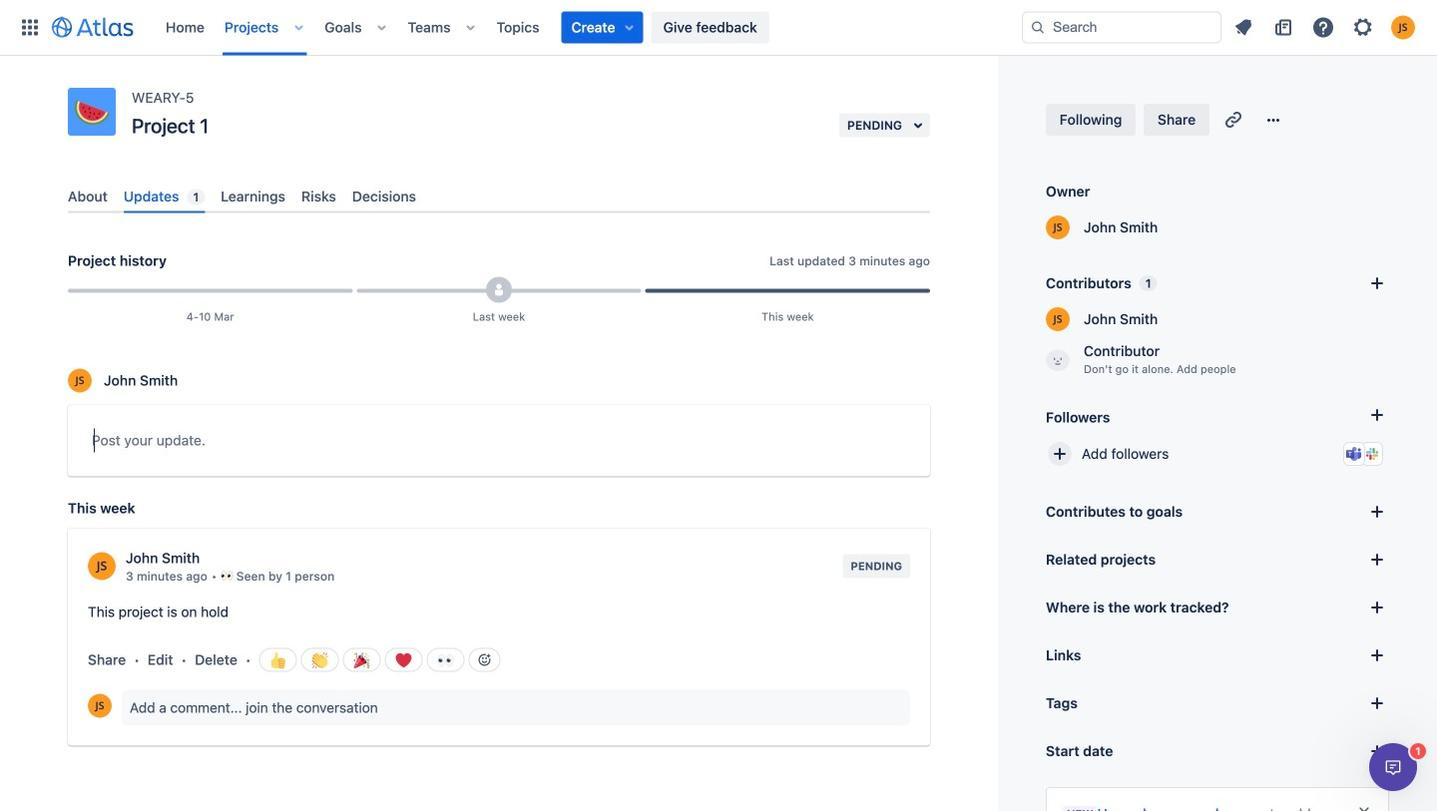 Task type: describe. For each thing, give the bounding box(es) containing it.
add related project image
[[1366, 548, 1390, 572]]

search image
[[1030, 19, 1046, 35]]

switch to... image
[[18, 15, 42, 39]]

msteams logo showing  channels are connected to this project image
[[1347, 446, 1363, 462]]

added new contributor image
[[491, 282, 507, 298]]

close banner image
[[1357, 805, 1373, 812]]

account image
[[1392, 15, 1416, 39]]

top element
[[12, 0, 1022, 55]]

settings image
[[1352, 15, 1376, 39]]

add team or contributors image
[[1366, 272, 1390, 296]]

add a follower image
[[1366, 403, 1390, 427]]

:tada: image
[[354, 653, 370, 669]]

notifications image
[[1232, 15, 1256, 39]]

add tag image
[[1366, 692, 1390, 716]]



Task type: locate. For each thing, give the bounding box(es) containing it.
dialog
[[1370, 744, 1418, 792]]

:eyes: image
[[438, 653, 454, 669]]

:thumbsup: image
[[270, 653, 286, 669], [270, 653, 286, 669]]

Main content area, start typing to enter text. text field
[[92, 429, 907, 460]]

:clap: image
[[312, 653, 328, 669]]

:heart: image
[[396, 653, 412, 669], [396, 653, 412, 669]]

slack logo showing nan channels are connected to this project image
[[1365, 446, 1381, 462]]

Search field
[[1022, 11, 1222, 43]]

:eyes: image
[[438, 653, 454, 669]]

help image
[[1312, 15, 1336, 39]]

:clap: image
[[312, 653, 328, 669]]

add work tracking links image
[[1366, 596, 1390, 620]]

set start date image
[[1366, 740, 1390, 764]]

add goals image
[[1366, 500, 1390, 524]]

None search field
[[1022, 11, 1222, 43]]

:tada: image
[[354, 653, 370, 669]]

tab list
[[60, 180, 939, 213]]

banner
[[0, 0, 1438, 56]]

add link image
[[1366, 644, 1390, 668]]

add follower image
[[1048, 442, 1072, 466]]



Task type: vqa. For each thing, say whether or not it's contained in the screenshot.
group
no



